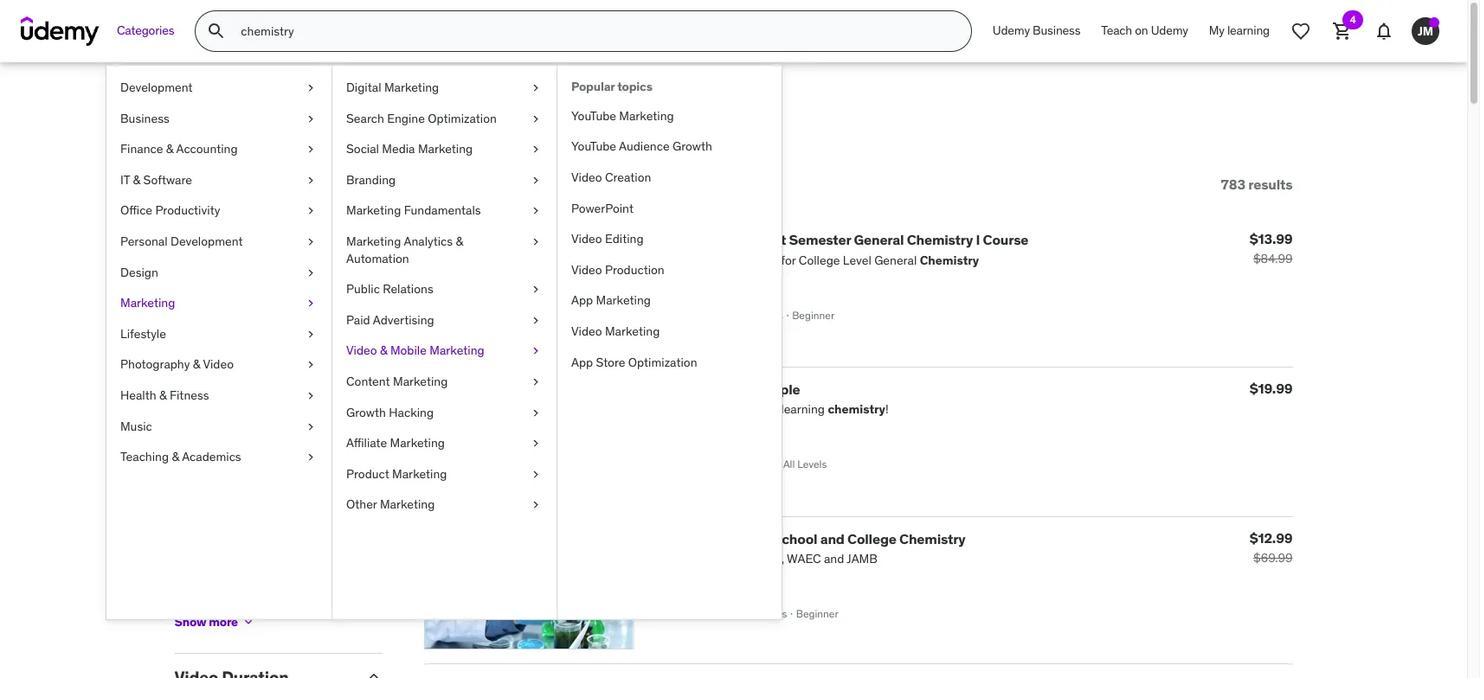 Task type: locate. For each thing, give the bounding box(es) containing it.
xsmall image inside office productivity link
[[304, 203, 318, 220]]

public
[[346, 282, 380, 297]]

software
[[143, 172, 192, 188]]

video down powerpoint
[[571, 231, 602, 247]]

xsmall image inside video & mobile marketing link
[[529, 343, 543, 360]]

1 vertical spatial results
[[1249, 176, 1293, 193]]

product marketing
[[346, 466, 447, 482]]

xsmall image
[[304, 80, 318, 97], [529, 80, 543, 97], [529, 141, 543, 158], [304, 234, 318, 251], [304, 265, 318, 282], [529, 282, 543, 298], [304, 295, 318, 312], [529, 374, 543, 391], [304, 388, 318, 405], [304, 419, 318, 436], [529, 436, 543, 453], [529, 466, 543, 483], [174, 489, 188, 502], [529, 497, 543, 514], [174, 519, 188, 533], [174, 550, 188, 564]]

0 horizontal spatial 783
[[174, 102, 224, 138]]

marketing down 'hacking'
[[390, 436, 445, 451]]

xsmall image for development
[[304, 80, 318, 97]]

youtube audience growth link
[[558, 132, 782, 163]]

teach on udemy link
[[1091, 10, 1199, 52]]

4 link
[[1322, 10, 1364, 52]]

2 vertical spatial chemistry
[[900, 530, 966, 548]]

xsmall image inside lifestyle link
[[304, 326, 318, 343]]

chemistry for the complete high school and college chemistry
[[900, 530, 966, 548]]

& right teaching
[[172, 449, 179, 465]]

it & software
[[120, 172, 192, 188]]

$12.99
[[1250, 529, 1293, 547]]

0 vertical spatial growth
[[673, 139, 712, 154]]

& for 4.5 & up (272)
[[279, 295, 287, 310]]

small image for language
[[365, 439, 382, 457]]

teaching & academics link
[[106, 443, 332, 473]]

xsmall image for show more
[[241, 616, 255, 630]]

marketing down video & mobile marketing
[[393, 374, 448, 390]]

fitness
[[170, 388, 209, 403]]

video up powerpoint
[[571, 170, 602, 185]]

xsmall image for social media marketing
[[529, 141, 543, 158]]

(272)
[[310, 295, 338, 310]]

results left for
[[230, 102, 320, 138]]

marketing up audience
[[619, 108, 674, 124]]

1 vertical spatial development
[[171, 234, 243, 249]]

1 app from the top
[[571, 293, 593, 309]]

business left teach
[[1033, 23, 1081, 38]]

0 vertical spatial results
[[230, 102, 320, 138]]

more
[[209, 615, 238, 630]]

xsmall image inside finance & accounting link
[[304, 141, 318, 158]]

0 horizontal spatial results
[[230, 102, 320, 138]]

optimization down video marketing link
[[628, 355, 697, 370]]

xsmall image inside the development link
[[304, 80, 318, 97]]

xsmall image inside the product marketing link
[[529, 466, 543, 483]]

marketing analytics & automation link
[[332, 227, 557, 275]]

optimization inside search engine optimization link
[[428, 110, 497, 126]]

youtube inside youtube marketing "link"
[[571, 108, 616, 124]]

search engine optimization link
[[332, 104, 557, 134]]

xsmall image inside the social media marketing link
[[529, 141, 543, 158]]

0 vertical spatial youtube
[[571, 108, 616, 124]]

& inside the marketing analytics & automation
[[456, 234, 463, 249]]

video inside video editing link
[[571, 231, 602, 247]]

on
[[1135, 23, 1148, 38]]

analytics
[[404, 234, 453, 249]]

marketing inside the product marketing link
[[392, 466, 447, 482]]

ratings button
[[174, 246, 351, 267]]

notifications image
[[1374, 21, 1395, 42]]

development down categories dropdown button
[[120, 80, 193, 95]]

digital
[[346, 80, 381, 95]]

xsmall image inside music 'link'
[[304, 419, 318, 436]]

1 youtube from the top
[[571, 108, 616, 124]]

xsmall image inside content marketing link
[[529, 374, 543, 391]]

& for video & mobile marketing
[[380, 343, 387, 359]]

youtube up video creation
[[571, 139, 616, 154]]

xsmall image for personal development
[[304, 234, 318, 251]]

xsmall image for teaching & academics
[[304, 449, 318, 466]]

small image
[[365, 247, 382, 264], [365, 439, 382, 457], [365, 669, 382, 679]]

xsmall image for digital marketing
[[529, 80, 543, 97]]

k's
[[668, 231, 689, 249]]

video up 'store'
[[571, 324, 602, 339]]

marketing up the app store optimization in the left of the page
[[605, 324, 660, 339]]

1 horizontal spatial optimization
[[628, 355, 697, 370]]

xsmall image for lifestyle
[[304, 326, 318, 343]]

optimization inside app store optimization link
[[628, 355, 697, 370]]

marketing up lifestyle
[[120, 295, 175, 311]]

& right it
[[133, 172, 140, 188]]

app inside app marketing link
[[571, 293, 593, 309]]

it & software link
[[106, 165, 332, 196]]

1 vertical spatial 783
[[1221, 176, 1246, 193]]

0 horizontal spatial optimization
[[428, 110, 497, 126]]

business
[[1033, 23, 1081, 38], [120, 110, 169, 126]]

783 inside status
[[1221, 176, 1246, 193]]

xsmall image inside search engine optimization link
[[529, 110, 543, 127]]

paid advertising link
[[332, 305, 557, 336]]

marketing up engine
[[384, 80, 439, 95]]

$13.99
[[1250, 231, 1293, 248]]

finance & accounting
[[120, 141, 238, 157]]

0 vertical spatial small image
[[365, 247, 382, 264]]

youtube down popular
[[571, 108, 616, 124]]

business link
[[106, 104, 332, 134]]

xsmall image for branding
[[529, 172, 543, 189]]

xsmall image inside growth hacking link
[[529, 405, 543, 422]]

other
[[346, 497, 377, 513]]

video inside video marketing link
[[571, 324, 602, 339]]

0 vertical spatial complete
[[691, 231, 754, 249]]

& right finance
[[166, 141, 174, 157]]

xsmall image inside affiliate marketing link
[[529, 436, 543, 453]]

fundamentals
[[404, 203, 481, 218]]

marketing inside content marketing link
[[393, 374, 448, 390]]

finance & accounting link
[[106, 134, 332, 165]]

growth hacking
[[346, 405, 434, 420]]

engine
[[387, 110, 425, 126]]

app up video marketing
[[571, 293, 593, 309]]

video down paid
[[346, 343, 377, 359]]

marketing down affiliate marketing link
[[392, 466, 447, 482]]

xsmall image for health & fitness
[[304, 388, 318, 405]]

media
[[382, 141, 415, 157]]

development
[[120, 80, 193, 95], [171, 234, 243, 249]]

xsmall image inside personal development link
[[304, 234, 318, 251]]

health
[[120, 388, 156, 403]]

0 vertical spatial chemistry
[[907, 231, 973, 249]]

marketing down "chemistry"
[[418, 141, 473, 157]]

marketing down product marketing in the left of the page
[[380, 497, 435, 513]]

app for app marketing
[[571, 293, 593, 309]]

xsmall image inside marketing fundamentals 'link'
[[529, 203, 543, 220]]

1 horizontal spatial 783
[[1221, 176, 1246, 193]]

complete
[[691, 231, 754, 249], [674, 530, 737, 548]]

creation
[[605, 170, 651, 185]]

marketing down paid advertising link
[[430, 343, 485, 359]]

783 results status
[[1221, 176, 1293, 193]]

chemistry
[[907, 231, 973, 249], [647, 381, 713, 398], [900, 530, 966, 548]]

xsmall image for search engine optimization
[[529, 110, 543, 127]]

marketing inside marketing fundamentals 'link'
[[346, 203, 401, 218]]

2 small image from the top
[[365, 439, 382, 457]]

photography & video
[[120, 357, 234, 373]]

content marketing
[[346, 374, 448, 390]]

marketing analytics & automation
[[346, 234, 463, 266]]

app left 'store'
[[571, 355, 593, 370]]

office productivity link
[[106, 196, 332, 227]]

marketing inside app marketing link
[[596, 293, 651, 309]]

xsmall image inside the health & fitness link
[[304, 388, 318, 405]]

& left mobile
[[380, 343, 387, 359]]

video editing link
[[558, 224, 782, 255]]

optimization down digital marketing link
[[428, 110, 497, 126]]

chemistry left the i at the right of the page
[[907, 231, 973, 249]]

1 horizontal spatial results
[[1249, 176, 1293, 193]]

video down video editing
[[571, 262, 602, 278]]

marketing down video production
[[596, 293, 651, 309]]

results for 783 results for "chemistry"
[[230, 102, 320, 138]]

udemy image
[[21, 16, 100, 46]]

chemistry made simple
[[647, 381, 800, 398]]

xsmall image inside business link
[[304, 110, 318, 127]]

video for video marketing
[[571, 324, 602, 339]]

video & mobile marketing link
[[332, 336, 557, 367]]

1 horizontal spatial growth
[[673, 139, 712, 154]]

1 vertical spatial small image
[[365, 439, 382, 457]]

marketing inside youtube marketing "link"
[[619, 108, 674, 124]]

0 vertical spatial business
[[1033, 23, 1081, 38]]

1 vertical spatial business
[[120, 110, 169, 126]]

optimization for search engine optimization
[[428, 110, 497, 126]]

& up fitness
[[193, 357, 200, 373]]

you have alerts image
[[1429, 17, 1440, 28]]

results up $13.99 at right top
[[1249, 176, 1293, 193]]

xsmall image inside branding link
[[529, 172, 543, 189]]

2 youtube from the top
[[571, 139, 616, 154]]

marketing inside other marketing link
[[380, 497, 435, 513]]

1 horizontal spatial udemy
[[1151, 23, 1188, 38]]

i
[[976, 231, 980, 249]]

app marketing
[[571, 293, 651, 309]]

my learning
[[1209, 23, 1270, 38]]

video inside video production link
[[571, 262, 602, 278]]

growth down youtube marketing "link"
[[673, 139, 712, 154]]

1 vertical spatial complete
[[674, 530, 737, 548]]

video for video & mobile marketing
[[346, 343, 377, 359]]

xsmall image inside paid advertising link
[[529, 312, 543, 329]]

marketing inside the social media marketing link
[[418, 141, 473, 157]]

course
[[983, 231, 1029, 249]]

video production link
[[558, 255, 782, 286]]

video & mobile marketing element
[[557, 66, 782, 620]]

& right the health
[[159, 388, 167, 403]]

xsmall image inside other marketing link
[[529, 497, 543, 514]]

chemistry made simple link
[[647, 381, 800, 398]]

chemistry right college
[[900, 530, 966, 548]]

complete right k's
[[691, 231, 754, 249]]

growth up affiliate on the left bottom of the page
[[346, 405, 386, 420]]

app
[[571, 293, 593, 309], [571, 355, 593, 370]]

chemistry down app store optimization link at bottom
[[647, 381, 713, 398]]

youtube for youtube marketing
[[571, 108, 616, 124]]

1 udemy from the left
[[993, 23, 1030, 38]]

0 horizontal spatial growth
[[346, 405, 386, 420]]

personal development link
[[106, 227, 332, 258]]

development down office productivity link
[[171, 234, 243, 249]]

my
[[1209, 23, 1225, 38]]

video inside video & mobile marketing link
[[346, 343, 377, 359]]

show
[[174, 615, 206, 630]]

xsmall image inside 'photography & video' link
[[304, 357, 318, 374]]

youtube inside youtube audience growth link
[[571, 139, 616, 154]]

business up finance
[[120, 110, 169, 126]]

1 vertical spatial chemistry
[[647, 381, 713, 398]]

783 for 783 results for "chemistry"
[[174, 102, 224, 138]]

teach on udemy
[[1101, 23, 1188, 38]]

dr. k's complete first semester general chemistry i course link
[[647, 231, 1029, 249]]

video down lifestyle link
[[203, 357, 234, 373]]

results for 783 results
[[1249, 176, 1293, 193]]

xsmall image inside design "link"
[[304, 265, 318, 282]]

xsmall image inside teaching & academics link
[[304, 449, 318, 466]]

popular
[[571, 79, 615, 94]]

mobile
[[390, 343, 427, 359]]

marketing fundamentals
[[346, 203, 481, 218]]

marketing inside the marketing analytics & automation
[[346, 234, 401, 249]]

youtube
[[571, 108, 616, 124], [571, 139, 616, 154]]

1 small image from the top
[[365, 247, 382, 264]]

udemy business link
[[983, 10, 1091, 52]]

$69.99
[[1254, 550, 1293, 566]]

marketing inside video & mobile marketing link
[[430, 343, 485, 359]]

categories button
[[106, 10, 185, 52]]

social
[[346, 141, 379, 157]]

optimization
[[428, 110, 497, 126], [628, 355, 697, 370]]

1 vertical spatial youtube
[[571, 139, 616, 154]]

results inside status
[[1249, 176, 1293, 193]]

& left up
[[279, 295, 287, 310]]

0 vertical spatial 783
[[174, 102, 224, 138]]

xsmall image for photography & video
[[304, 357, 318, 374]]

xsmall image inside marketing "link"
[[304, 295, 318, 312]]

marketing down branding
[[346, 203, 401, 218]]

video inside 'video creation' link
[[571, 170, 602, 185]]

marketing
[[384, 80, 439, 95], [619, 108, 674, 124], [418, 141, 473, 157], [346, 203, 401, 218], [346, 234, 401, 249], [596, 293, 651, 309], [120, 295, 175, 311], [605, 324, 660, 339], [430, 343, 485, 359], [393, 374, 448, 390], [390, 436, 445, 451], [392, 466, 447, 482], [380, 497, 435, 513]]

& right analytics on the top left
[[456, 234, 463, 249]]

youtube for youtube audience growth
[[571, 139, 616, 154]]

complete right the
[[674, 530, 737, 548]]

marketing up automation
[[346, 234, 401, 249]]

content marketing link
[[332, 367, 557, 398]]

xsmall image inside marketing analytics & automation "link"
[[529, 234, 543, 251]]

xsmall image
[[304, 110, 318, 127], [529, 110, 543, 127], [304, 141, 318, 158], [304, 172, 318, 189], [529, 172, 543, 189], [304, 203, 318, 220], [529, 203, 543, 220], [529, 234, 543, 251], [529, 312, 543, 329], [304, 326, 318, 343], [529, 343, 543, 360], [304, 357, 318, 374], [529, 405, 543, 422], [304, 449, 318, 466], [174, 581, 188, 595], [241, 616, 255, 630]]

xsmall image inside public relations link
[[529, 282, 543, 298]]

0 horizontal spatial udemy
[[993, 23, 1030, 38]]

up
[[290, 295, 303, 310]]

1 vertical spatial optimization
[[628, 355, 697, 370]]

affiliate marketing
[[346, 436, 445, 451]]

2 udemy from the left
[[1151, 23, 1188, 38]]

xsmall image inside digital marketing link
[[529, 80, 543, 97]]

0 vertical spatial optimization
[[428, 110, 497, 126]]

xsmall image inside show more button
[[241, 616, 255, 630]]

1 vertical spatial app
[[571, 355, 593, 370]]

social media marketing
[[346, 141, 473, 157]]

2 app from the top
[[571, 355, 593, 370]]

xsmall image inside the it & software link
[[304, 172, 318, 189]]

app inside app store optimization link
[[571, 355, 593, 370]]

2 vertical spatial small image
[[365, 669, 382, 679]]

0 vertical spatial app
[[571, 293, 593, 309]]

"chemistry"
[[369, 102, 526, 138]]



Task type: describe. For each thing, give the bounding box(es) containing it.
small image for ratings
[[365, 247, 382, 264]]

& for teaching & academics
[[172, 449, 179, 465]]

lifestyle
[[120, 326, 166, 342]]

shopping cart with 4 items image
[[1332, 21, 1353, 42]]

it
[[120, 172, 130, 188]]

close filter panel (0 currently applied) image
[[186, 176, 203, 193]]

the
[[647, 530, 671, 548]]

783 for 783 results
[[1221, 176, 1246, 193]]

wishlist image
[[1291, 21, 1312, 42]]

digital marketing link
[[332, 73, 557, 104]]

0 vertical spatial development
[[120, 80, 193, 95]]

4.5
[[259, 295, 276, 310]]

video creation
[[571, 170, 651, 185]]

simple
[[755, 381, 800, 398]]

1 vertical spatial growth
[[346, 405, 386, 420]]

digital marketing
[[346, 80, 439, 95]]

development inside personal development link
[[171, 234, 243, 249]]

video for video editing
[[571, 231, 602, 247]]

xsmall image for business
[[304, 110, 318, 127]]

xsmall image for product marketing
[[529, 466, 543, 483]]

xsmall image for affiliate marketing
[[529, 436, 543, 453]]

(541)
[[310, 356, 336, 372]]

ratings
[[174, 246, 234, 267]]

for
[[326, 102, 363, 138]]

video creation link
[[558, 163, 782, 194]]

show more
[[174, 615, 238, 630]]

& for photography & video
[[193, 357, 200, 373]]

first
[[757, 231, 786, 249]]

4
[[1350, 13, 1356, 26]]

video inside 'photography & video' link
[[203, 357, 234, 373]]

search
[[346, 110, 384, 126]]

& for it & software
[[133, 172, 140, 188]]

product marketing link
[[332, 459, 557, 490]]

topics
[[617, 79, 653, 94]]

app store optimization link
[[558, 348, 782, 378]]

marketing inside affiliate marketing link
[[390, 436, 445, 451]]

xsmall image for public relations
[[529, 282, 543, 298]]

0 horizontal spatial business
[[120, 110, 169, 126]]

1 horizontal spatial business
[[1033, 23, 1081, 38]]

xsmall image for content marketing
[[529, 374, 543, 391]]

xsmall image for marketing
[[304, 295, 318, 312]]

xsmall image for design
[[304, 265, 318, 282]]

xsmall image for growth hacking
[[529, 405, 543, 422]]

marketing fundamentals link
[[332, 196, 557, 227]]

office
[[120, 203, 152, 218]]

xsmall image for paid advertising
[[529, 312, 543, 329]]

growth hacking link
[[332, 398, 557, 429]]

search engine optimization
[[346, 110, 497, 126]]

paid
[[346, 312, 370, 328]]

other marketing link
[[332, 490, 557, 521]]

app marketing link
[[558, 286, 782, 317]]

popular topics
[[571, 79, 653, 94]]

accounting
[[176, 141, 238, 157]]

video & mobile marketing
[[346, 343, 485, 359]]

marketing inside marketing "link"
[[120, 295, 175, 311]]

branding
[[346, 172, 396, 188]]

hacking
[[389, 405, 434, 420]]

design link
[[106, 258, 332, 288]]

video for video creation
[[571, 170, 602, 185]]

music
[[120, 419, 152, 434]]

& for finance & accounting
[[166, 141, 174, 157]]

branding link
[[332, 165, 557, 196]]

xsmall image for other marketing
[[529, 497, 543, 514]]

udemy inside udemy business link
[[993, 23, 1030, 38]]

product
[[346, 466, 389, 482]]

optimization for app store optimization
[[628, 355, 697, 370]]

music link
[[106, 412, 332, 443]]

and
[[820, 530, 845, 548]]

& for health & fitness
[[159, 388, 167, 403]]

photography
[[120, 357, 190, 373]]

affiliate marketing link
[[332, 429, 557, 459]]

teaching & academics
[[120, 449, 241, 465]]

dr. k's complete first semester general chemistry i course
[[647, 231, 1029, 249]]

(464)
[[311, 325, 339, 341]]

Search for anything text field
[[238, 16, 950, 46]]

the complete high school and college chemistry
[[647, 530, 966, 548]]

app store optimization
[[571, 355, 697, 370]]

video for video production
[[571, 262, 602, 278]]

high
[[740, 530, 770, 548]]

xsmall image for marketing fundamentals
[[529, 203, 543, 220]]

show more button
[[174, 605, 255, 640]]

video editing
[[571, 231, 644, 247]]

submit search image
[[206, 21, 227, 42]]

xsmall image for office productivity
[[304, 203, 318, 220]]

affiliate
[[346, 436, 387, 451]]

social media marketing link
[[332, 134, 557, 165]]

youtube marketing link
[[558, 101, 782, 132]]

3 small image from the top
[[365, 669, 382, 679]]

xsmall image for finance & accounting
[[304, 141, 318, 158]]

general
[[854, 231, 904, 249]]

$13.99 $84.99
[[1250, 231, 1293, 267]]

marketing inside video marketing link
[[605, 324, 660, 339]]

learning
[[1228, 23, 1270, 38]]

xsmall image for video & mobile marketing
[[529, 343, 543, 360]]

powerpoint
[[571, 200, 634, 216]]

video production
[[571, 262, 665, 278]]

teaching
[[120, 449, 169, 465]]

xsmall image for music
[[304, 419, 318, 436]]

school
[[773, 530, 818, 548]]

production
[[605, 262, 665, 278]]

783 results for "chemistry"
[[174, 102, 526, 138]]

udemy inside teach on udemy 'link'
[[1151, 23, 1188, 38]]

(571)
[[311, 387, 336, 403]]

$12.99 $69.99
[[1250, 529, 1293, 566]]

content
[[346, 374, 390, 390]]

other marketing
[[346, 497, 435, 513]]

teach
[[1101, 23, 1132, 38]]

language
[[174, 439, 250, 459]]

marketing link
[[106, 288, 332, 319]]

xsmall image for marketing analytics & automation
[[529, 234, 543, 251]]

marketing inside digital marketing link
[[384, 80, 439, 95]]

youtube marketing
[[571, 108, 674, 124]]

lifestyle link
[[106, 319, 332, 350]]

language button
[[174, 439, 351, 459]]

design
[[120, 265, 158, 280]]

academics
[[182, 449, 241, 465]]

xsmall image for it & software
[[304, 172, 318, 189]]

chemistry for dr. k's complete first semester general chemistry i course
[[907, 231, 973, 249]]

categories
[[117, 23, 174, 38]]

paid advertising
[[346, 312, 434, 328]]

advertising
[[373, 312, 434, 328]]

growth inside video & mobile marketing element
[[673, 139, 712, 154]]

video marketing link
[[558, 317, 782, 348]]

app for app store optimization
[[571, 355, 593, 370]]



Task type: vqa. For each thing, say whether or not it's contained in the screenshot.
xsmall image
yes



